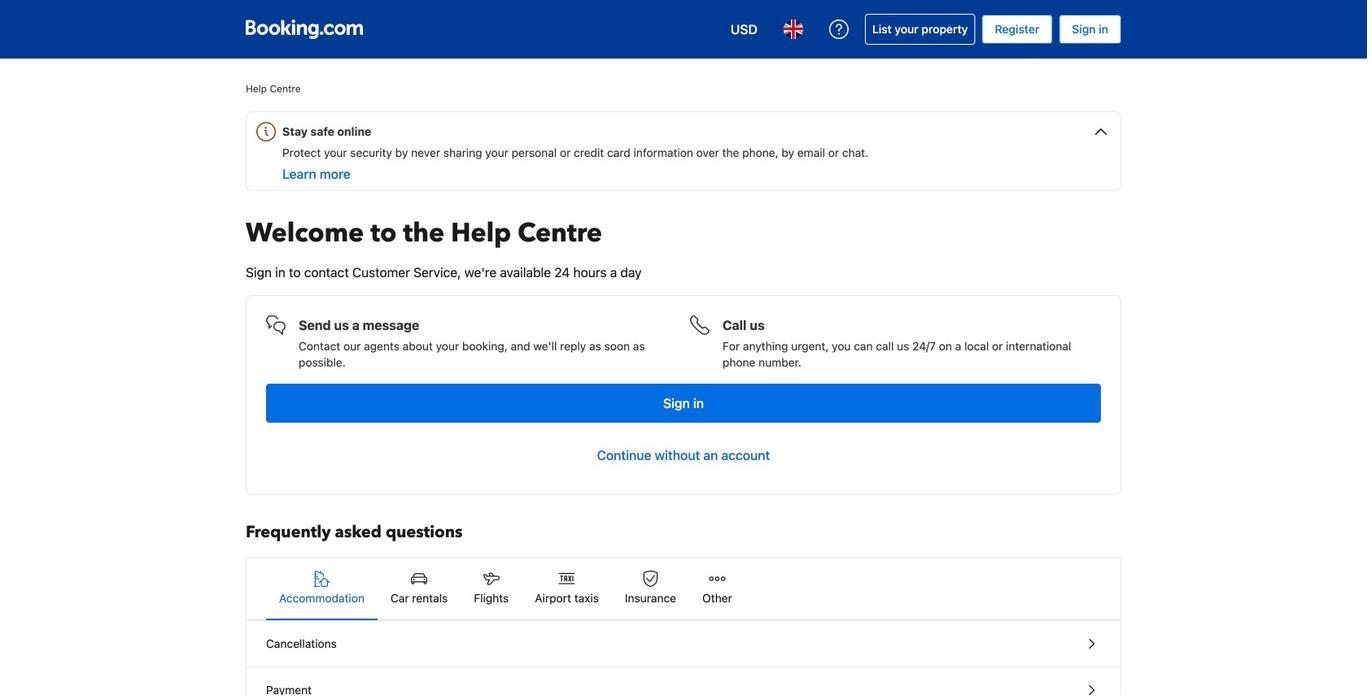 Task type: vqa. For each thing, say whether or not it's contained in the screenshot.
List
no



Task type: locate. For each thing, give the bounding box(es) containing it.
tab list
[[247, 558, 1121, 622]]



Task type: describe. For each thing, give the bounding box(es) containing it.
booking.com online hotel reservations image
[[246, 20, 363, 39]]

travel alert element
[[246, 111, 1121, 191]]



